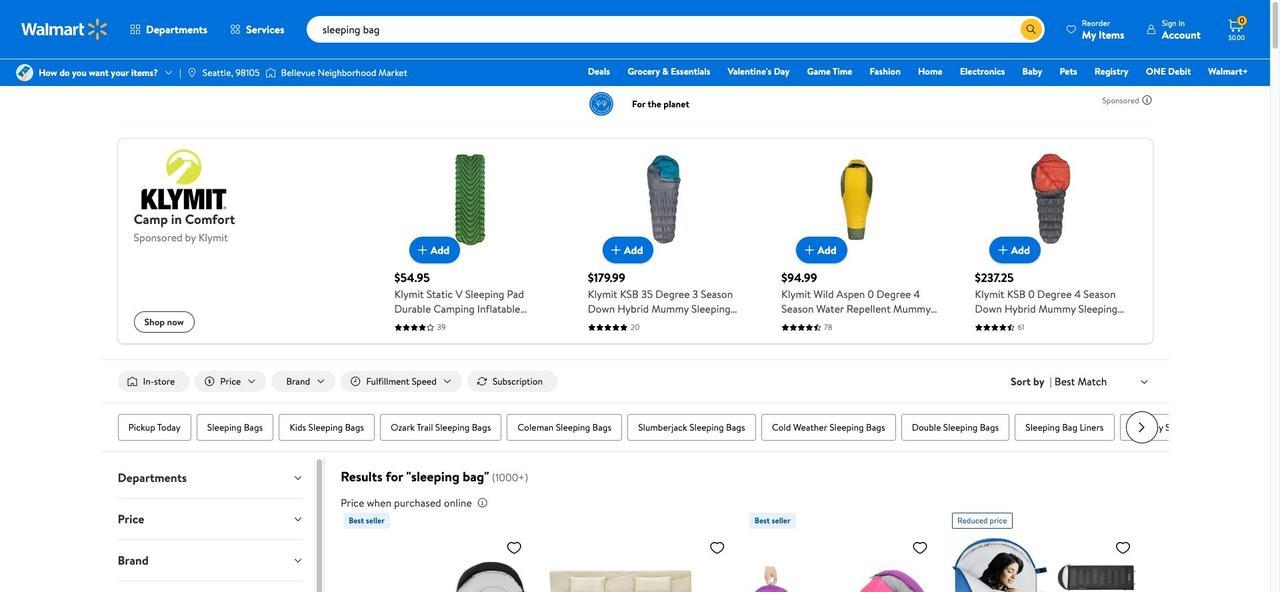 Task type: locate. For each thing, give the bounding box(es) containing it.
0 horizontal spatial add to cart image
[[802, 242, 818, 258]]

sign in to add to favorites list, kingcamp camping sleeping bags waterproof backpacking sleeping bags for adults 3 season portable envelope sleeping bags blue image
[[1115, 540, 1131, 556]]

ad disclaimer and feedback image
[[1142, 95, 1153, 105]]

next slide for chipmodule list image
[[1126, 412, 1158, 444]]

 image
[[16, 64, 33, 81]]

0 horizontal spatial add to cart image
[[415, 242, 431, 258]]

tab
[[107, 458, 314, 498], [107, 499, 314, 540], [107, 540, 314, 581], [107, 582, 314, 592]]

sort and filter section element
[[102, 360, 1169, 403]]

1 tab from the top
[[107, 458, 314, 498]]

1 add to cart image from the left
[[415, 242, 431, 258]]

2 add to cart image from the left
[[995, 242, 1011, 258]]

add to cart image
[[415, 242, 431, 258], [608, 242, 624, 258]]

1 horizontal spatial add to cart image
[[995, 242, 1011, 258]]

1 horizontal spatial add to cart image
[[608, 242, 624, 258]]

kingcamp camping sleeping bags waterproof backpacking sleeping bags for adults 3 season portable envelope sleeping bags blue image
[[952, 534, 1137, 592]]

walmart image
[[21, 19, 108, 40]]

 image
[[265, 66, 276, 79], [187, 67, 197, 78]]

sign in to add to favorites list, fundango 3-in-1 queen double sleeping bag with 2 pillows for adult, oversize warm weather envelope sleeping bag for camping,grey image
[[709, 540, 725, 556]]

add to cart image
[[802, 242, 818, 258], [995, 242, 1011, 258]]

Walmart Site-Wide search field
[[307, 16, 1045, 43]]



Task type: vqa. For each thing, say whether or not it's contained in the screenshot.
third tab
yes



Task type: describe. For each thing, give the bounding box(es) containing it.
klymit image
[[134, 149, 234, 209]]

2 tab from the top
[[107, 499, 314, 540]]

3 tab from the top
[[107, 540, 314, 581]]

0 horizontal spatial  image
[[187, 67, 197, 78]]

1 horizontal spatial  image
[[265, 66, 276, 79]]

search icon image
[[1026, 24, 1037, 35]]

sort by best match image
[[1140, 377, 1150, 387]]

fundango 3-in-1 queen double sleeping bag with 2 pillows for adult, oversize warm weather envelope sleeping bag for camping,grey image
[[546, 534, 731, 592]]

1 add to cart image from the left
[[802, 242, 818, 258]]

4 tab from the top
[[107, 582, 314, 592]]

sign in to add to favorites list, kingcamp camping sleeping bag 3 season waterproof lightweight sleeping bag for adults(black,26.6℉-53.6℉) image
[[506, 540, 522, 556]]

2 add to cart image from the left
[[608, 242, 624, 258]]

clostnature sleeping bag for adults and kids,backpacking sleeping bag for cold weather(left zipper) image
[[749, 534, 934, 592]]

clear search field text image
[[1005, 24, 1016, 34]]

sign in to add to favorites list, clostnature sleeping bag for adults and kids,backpacking sleeping bag for cold weather(left zipper) image
[[912, 540, 928, 556]]

Search search field
[[307, 16, 1045, 43]]

kingcamp camping sleeping bag 3 season waterproof lightweight sleeping bag for adults(black,26.6℉-53.6℉) image
[[343, 534, 528, 592]]

legal information image
[[477, 498, 488, 508]]



